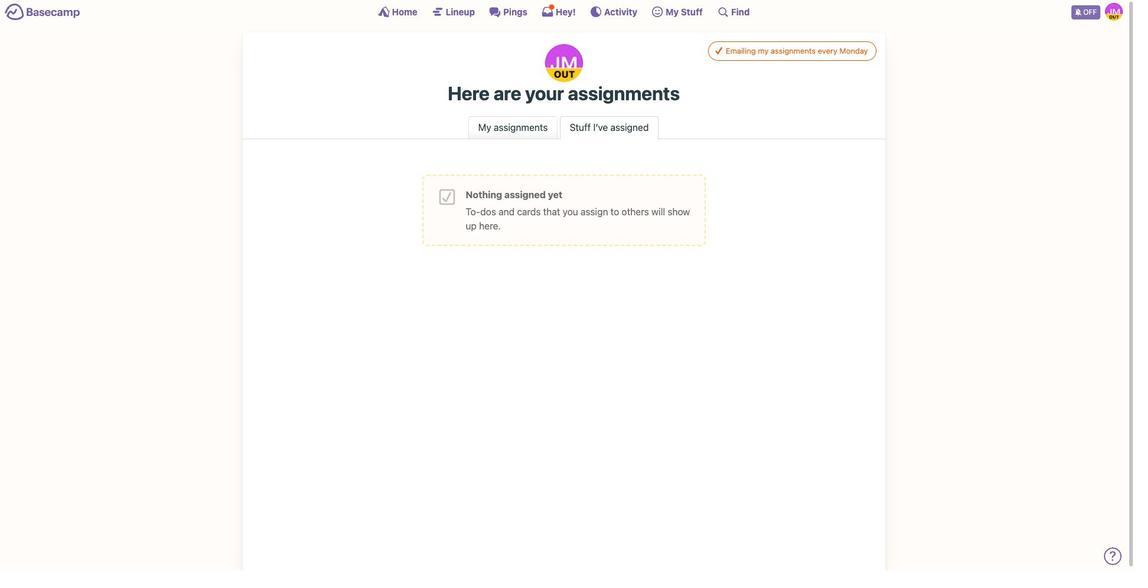 Task type: vqa. For each thing, say whether or not it's contained in the screenshot.
the Switch accounts image
yes



Task type: locate. For each thing, give the bounding box(es) containing it.
jer mill image
[[545, 44, 583, 82]]

jer mill image
[[1106, 3, 1123, 21]]

switch accounts image
[[5, 3, 80, 21]]

main element
[[0, 0, 1128, 23]]



Task type: describe. For each thing, give the bounding box(es) containing it.
keyboard shortcut: ⌘ + / image
[[717, 6, 729, 18]]



